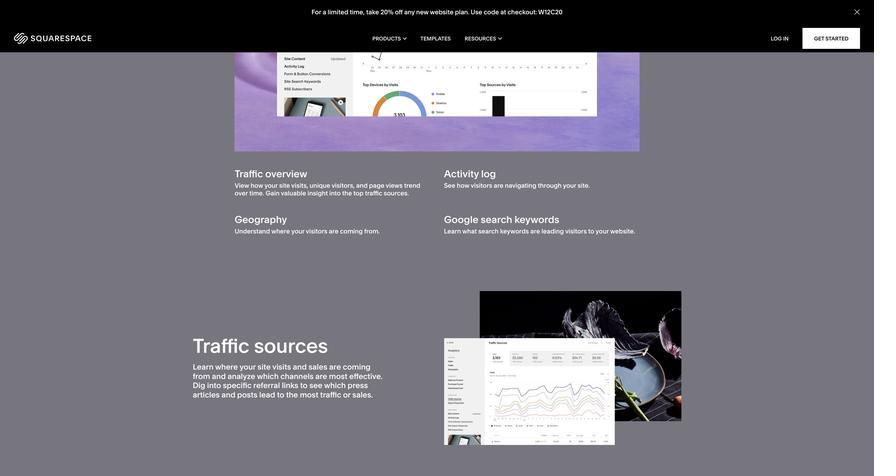 Task type: vqa. For each thing, say whether or not it's contained in the screenshot.
the how
yes



Task type: locate. For each thing, give the bounding box(es) containing it.
traffic sources
[[193, 334, 328, 358]]

most up or
[[329, 372, 348, 381]]

where up specific
[[215, 362, 238, 372]]

code
[[484, 8, 499, 16]]

0 horizontal spatial the
[[286, 390, 298, 399]]

traffic inside traffic overview view how your site visits, unique visitors, and page views trend over time. gain valuable insight into the top traffic sources.
[[235, 168, 263, 180]]

and left posts
[[222, 390, 235, 399]]

into right insight
[[329, 189, 341, 197]]

1 vertical spatial traffic
[[320, 390, 341, 399]]

squarespace logo link
[[14, 33, 183, 44]]

products
[[372, 35, 401, 42]]

1 horizontal spatial visitors
[[471, 182, 492, 190]]

site inside traffic overview view how your site visits, unique visitors, and page views trend over time. gain valuable insight into the top traffic sources.
[[279, 182, 290, 190]]

visitors inside geography understand where your visitors are coming from.
[[306, 227, 327, 235]]

are inside activity log see how visitors are navigating through your site.
[[494, 182, 504, 190]]

traffic left or
[[320, 390, 341, 399]]

any
[[404, 8, 415, 16]]

geography
[[235, 213, 287, 225]]

lead
[[259, 390, 275, 399]]

0 vertical spatial learn
[[444, 227, 461, 235]]

1 horizontal spatial the
[[342, 189, 352, 197]]

into inside learn where your site visits and sales are coming from and analyze which channels are most effective. dig into specific referral links to see which press articles and posts lead to the most traffic or sales.
[[207, 381, 221, 390]]

off
[[395, 8, 403, 16]]

at
[[501, 8, 506, 16]]

to left website.
[[588, 227, 594, 235]]

1 horizontal spatial to
[[300, 381, 308, 390]]

0 vertical spatial where
[[271, 227, 290, 235]]

1 vertical spatial site
[[258, 362, 271, 372]]

site inside learn where your site visits and sales are coming from and analyze which channels are most effective. dig into specific referral links to see which press articles and posts lead to the most traffic or sales.
[[258, 362, 271, 372]]

and
[[356, 182, 368, 190], [293, 362, 307, 372], [212, 372, 226, 381], [222, 390, 235, 399]]

coming inside learn where your site visits and sales are coming from and analyze which channels are most effective. dig into specific referral links to see which press articles and posts lead to the most traffic or sales.
[[343, 362, 371, 372]]

1 vertical spatial coming
[[343, 362, 371, 372]]

google
[[444, 213, 479, 225]]

1 vertical spatial search
[[478, 227, 499, 235]]

analytics ui image
[[277, 0, 597, 116]]

where inside geography understand where your visitors are coming from.
[[271, 227, 290, 235]]

0 horizontal spatial traffic
[[320, 390, 341, 399]]

0 vertical spatial traffic
[[235, 168, 263, 180]]

dig
[[193, 381, 205, 390]]

take
[[366, 8, 379, 16]]

templates
[[421, 35, 451, 42]]

visitors for geography
[[306, 227, 327, 235]]

how inside traffic overview view how your site visits, unique visitors, and page views trend over time. gain valuable insight into the top traffic sources.
[[251, 182, 263, 190]]

0 vertical spatial the
[[342, 189, 352, 197]]

navigating
[[505, 182, 536, 190]]

where down "geography"
[[271, 227, 290, 235]]

1 vertical spatial learn
[[193, 362, 214, 372]]

unique
[[310, 182, 330, 190]]

0 horizontal spatial site
[[258, 362, 271, 372]]

which right see
[[324, 381, 346, 390]]

how inside activity log see how visitors are navigating through your site.
[[457, 182, 469, 190]]

0 vertical spatial coming
[[340, 227, 363, 235]]

0 horizontal spatial learn
[[193, 362, 214, 372]]

0 horizontal spatial into
[[207, 381, 221, 390]]

to
[[588, 227, 594, 235], [300, 381, 308, 390], [277, 390, 284, 399]]

which up lead
[[257, 372, 279, 381]]

how for activity
[[457, 182, 469, 190]]

learn where your site visits and sales are coming from and analyze which channels are most effective. dig into specific referral links to see which press articles and posts lead to the most traffic or sales.
[[193, 362, 383, 399]]

trend
[[404, 182, 420, 190]]

sources.
[[384, 189, 409, 197]]

learn inside learn where your site visits and sales are coming from and analyze which channels are most effective. dig into specific referral links to see which press articles and posts lead to the most traffic or sales.
[[193, 362, 214, 372]]

visitors inside activity log see how visitors are navigating through your site.
[[471, 182, 492, 190]]

are
[[494, 182, 504, 190], [329, 227, 339, 235], [530, 227, 540, 235], [329, 362, 341, 372], [315, 372, 327, 381]]

site.
[[578, 182, 590, 190]]

learn up dig
[[193, 362, 214, 372]]

a
[[323, 8, 326, 16]]

2 how from the left
[[457, 182, 469, 190]]

page
[[369, 182, 385, 190]]

or
[[343, 390, 351, 399]]

1 horizontal spatial site
[[279, 182, 290, 190]]

1 horizontal spatial learn
[[444, 227, 461, 235]]

sources
[[254, 334, 328, 358]]

1 vertical spatial traffic
[[193, 334, 249, 358]]

to right lead
[[277, 390, 284, 399]]

0 vertical spatial into
[[329, 189, 341, 197]]

1 horizontal spatial how
[[457, 182, 469, 190]]

into
[[329, 189, 341, 197], [207, 381, 221, 390]]

how right the view on the top left of page
[[251, 182, 263, 190]]

1 horizontal spatial where
[[271, 227, 290, 235]]

0 vertical spatial most
[[329, 372, 348, 381]]

the
[[342, 189, 352, 197], [286, 390, 298, 399]]

coming
[[340, 227, 363, 235], [343, 362, 371, 372]]

w12c20
[[538, 8, 563, 16]]

which
[[257, 372, 279, 381], [324, 381, 346, 390]]

1 vertical spatial keywords
[[500, 227, 529, 235]]

2 horizontal spatial to
[[588, 227, 594, 235]]

leading
[[542, 227, 564, 235]]

into inside traffic overview view how your site visits, unique visitors, and page views trend over time. gain valuable insight into the top traffic sources.
[[329, 189, 341, 197]]

your inside activity log see how visitors are navigating through your site.
[[563, 182, 576, 190]]

1 horizontal spatial into
[[329, 189, 341, 197]]

channels
[[281, 372, 314, 381]]

learn
[[444, 227, 461, 235], [193, 362, 214, 372]]

coming up the press at the left of the page
[[343, 362, 371, 372]]

site
[[279, 182, 290, 190], [258, 362, 271, 372]]

traffic right top
[[365, 189, 382, 197]]

to left see
[[300, 381, 308, 390]]

resources button
[[465, 24, 502, 52]]

1 vertical spatial the
[[286, 390, 298, 399]]

1 vertical spatial into
[[207, 381, 221, 390]]

traffic
[[365, 189, 382, 197], [320, 390, 341, 399]]

products button
[[372, 24, 407, 52]]

the left top
[[342, 189, 352, 197]]

checkout:
[[508, 8, 537, 16]]

into right dig
[[207, 381, 221, 390]]

the down "channels"
[[286, 390, 298, 399]]

and right the visits
[[293, 362, 307, 372]]

for a limited time, take 20% off any new website plan. use code at checkout: w12c20
[[312, 8, 563, 16]]

get started
[[814, 35, 849, 42]]

press
[[348, 381, 368, 390]]

where
[[271, 227, 290, 235], [215, 362, 238, 372]]

search
[[481, 213, 512, 225], [478, 227, 499, 235]]

traffic overview view how your site visits, unique visitors, and page views trend over time. gain valuable insight into the top traffic sources.
[[235, 168, 420, 197]]

into for overview
[[329, 189, 341, 197]]

and left page
[[356, 182, 368, 190]]

2 horizontal spatial visitors
[[565, 227, 587, 235]]

20%
[[381, 8, 394, 16]]

your
[[265, 182, 278, 190], [563, 182, 576, 190], [291, 227, 305, 235], [596, 227, 609, 235], [240, 362, 256, 372]]

1 horizontal spatial most
[[329, 372, 348, 381]]

0 vertical spatial traffic
[[365, 189, 382, 197]]

traffic
[[235, 168, 263, 180], [193, 334, 249, 358]]

traffic inside traffic overview view how your site visits, unique visitors, and page views trend over time. gain valuable insight into the top traffic sources.
[[365, 189, 382, 197]]

0 horizontal spatial how
[[251, 182, 263, 190]]

1 vertical spatial where
[[215, 362, 238, 372]]

for
[[312, 8, 321, 16]]

0 vertical spatial keywords
[[515, 213, 559, 225]]

coming left from.
[[340, 227, 363, 235]]

log             in
[[771, 35, 789, 42]]

your inside geography understand where your visitors are coming from.
[[291, 227, 305, 235]]

website
[[430, 8, 454, 16]]

site down overview
[[279, 182, 290, 190]]

visitors
[[471, 182, 492, 190], [306, 227, 327, 235], [565, 227, 587, 235]]

most right links
[[300, 390, 318, 399]]

coming inside geography understand where your visitors are coming from.
[[340, 227, 363, 235]]

site left the visits
[[258, 362, 271, 372]]

most
[[329, 372, 348, 381], [300, 390, 318, 399]]

get
[[814, 35, 824, 42]]

sales.
[[352, 390, 373, 399]]

new
[[416, 8, 429, 16]]

how down activity
[[457, 182, 469, 190]]

from.
[[364, 227, 380, 235]]

0 horizontal spatial where
[[215, 362, 238, 372]]

0 horizontal spatial most
[[300, 390, 318, 399]]

visitors for activity
[[471, 182, 492, 190]]

0 vertical spatial site
[[279, 182, 290, 190]]

1 how from the left
[[251, 182, 263, 190]]

how
[[251, 182, 263, 190], [457, 182, 469, 190]]

valuable
[[281, 189, 306, 197]]

links
[[282, 381, 298, 390]]

analyze
[[228, 372, 255, 381]]

posts
[[237, 390, 258, 399]]

templates link
[[421, 24, 451, 52]]

1 horizontal spatial traffic
[[365, 189, 382, 197]]

learn down google
[[444, 227, 461, 235]]

your inside learn where your site visits and sales are coming from and analyze which channels are most effective. dig into specific referral links to see which press articles and posts lead to the most traffic or sales.
[[240, 362, 256, 372]]

over
[[235, 189, 248, 197]]

keywords
[[515, 213, 559, 225], [500, 227, 529, 235]]

0 horizontal spatial visitors
[[306, 227, 327, 235]]



Task type: describe. For each thing, give the bounding box(es) containing it.
to inside "google search keywords learn what search keywords are leading visitors to your website."
[[588, 227, 594, 235]]

top
[[353, 189, 364, 197]]

visits,
[[291, 182, 308, 190]]

squarespace logo image
[[14, 33, 91, 44]]

your inside "google search keywords learn what search keywords are leading visitors to your website."
[[596, 227, 609, 235]]

activity log see how visitors are navigating through your site.
[[444, 168, 590, 190]]

resources
[[465, 35, 496, 42]]

traffic overview mobile ui image
[[444, 338, 615, 445]]

1 vertical spatial most
[[300, 390, 318, 399]]

articles
[[193, 390, 220, 399]]

traffic for traffic sources
[[193, 334, 249, 358]]

the inside learn where your site visits and sales are coming from and analyze which channels are most effective. dig into specific referral links to see which press articles and posts lead to the most traffic or sales.
[[286, 390, 298, 399]]

0 horizontal spatial which
[[257, 372, 279, 381]]

log             in link
[[771, 35, 789, 42]]

time.
[[249, 189, 264, 197]]

and inside traffic overview view how your site visits, unique visitors, and page views trend over time. gain valuable insight into the top traffic sources.
[[356, 182, 368, 190]]

log
[[771, 35, 782, 42]]

views
[[386, 182, 403, 190]]

google search keywords learn what search keywords are leading visitors to your website.
[[444, 213, 635, 235]]

the inside traffic overview view how your site visits, unique visitors, and page views trend over time. gain valuable insight into the top traffic sources.
[[342, 189, 352, 197]]

website.
[[610, 227, 635, 235]]

specific
[[223, 381, 252, 390]]

referral
[[253, 381, 280, 390]]

plan.
[[455, 8, 470, 16]]

gain
[[266, 189, 280, 197]]

visitors inside "google search keywords learn what search keywords are leading visitors to your website."
[[565, 227, 587, 235]]

from
[[193, 372, 210, 381]]

learn inside "google search keywords learn what search keywords are leading visitors to your website."
[[444, 227, 461, 235]]

are inside "google search keywords learn what search keywords are leading visitors to your website."
[[530, 227, 540, 235]]

traffic for traffic overview view how your site visits, unique visitors, and page views trend over time. gain valuable insight into the top traffic sources.
[[235, 168, 263, 180]]

use
[[471, 8, 482, 16]]

and right from
[[212, 372, 226, 381]]

0 vertical spatial search
[[481, 213, 512, 225]]

time,
[[350, 8, 365, 16]]

your inside traffic overview view how your site visits, unique visitors, and page views trend over time. gain valuable insight into the top traffic sources.
[[265, 182, 278, 190]]

limited
[[328, 8, 348, 16]]

sales
[[309, 362, 327, 372]]

activity
[[444, 168, 479, 180]]

understand
[[235, 227, 270, 235]]

how for traffic
[[251, 182, 263, 190]]

are inside geography understand where your visitors are coming from.
[[329, 227, 339, 235]]

log
[[481, 168, 496, 180]]

through
[[538, 182, 562, 190]]

traffic inside learn where your site visits and sales are coming from and analyze which channels are most effective. dig into specific referral links to see which press articles and posts lead to the most traffic or sales.
[[320, 390, 341, 399]]

get started link
[[803, 28, 860, 49]]

insight
[[308, 189, 328, 197]]

see
[[444, 182, 455, 190]]

where inside learn where your site visits and sales are coming from and analyze which channels are most effective. dig into specific referral links to see which press articles and posts lead to the most traffic or sales.
[[215, 362, 238, 372]]

0 horizontal spatial to
[[277, 390, 284, 399]]

visits
[[272, 362, 291, 372]]

geography understand where your visitors are coming from.
[[235, 213, 380, 235]]

effective.
[[349, 372, 383, 381]]

into for where
[[207, 381, 221, 390]]

see
[[309, 381, 323, 390]]

overview
[[265, 168, 307, 180]]

view
[[235, 182, 249, 190]]

visitors,
[[332, 182, 355, 190]]

1 horizontal spatial which
[[324, 381, 346, 390]]

in
[[783, 35, 789, 42]]

what
[[462, 227, 477, 235]]

started
[[826, 35, 849, 42]]



